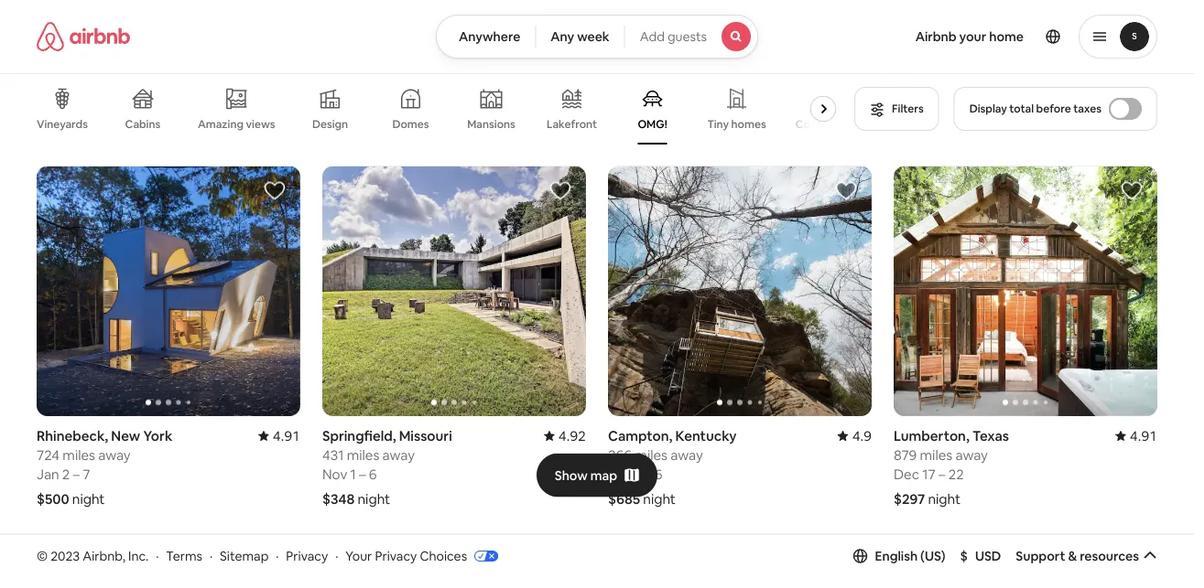 Task type: locate. For each thing, give the bounding box(es) containing it.
26
[[88, 87, 104, 105]]

miles down the rhinebeck,
[[63, 447, 95, 465]]

pelkosenniemi,
[[608, 49, 705, 66]]

night inside 893 miles away may 7 – 12 $292 night
[[929, 112, 961, 130]]

group
[[37, 73, 860, 145], [37, 166, 300, 417], [322, 166, 586, 417], [608, 166, 872, 417], [894, 166, 1158, 417], [37, 545, 300, 579], [322, 545, 586, 579], [608, 545, 872, 579], [894, 545, 1158, 579]]

– inside campton, kentucky 366 miles away nov 1 – 6 $685 night
[[645, 466, 652, 484]]

$157
[[37, 112, 66, 130]]

night right the $500
[[72, 491, 105, 509]]

8
[[634, 87, 642, 105]]

total
[[1010, 102, 1034, 116]]

6 inside springfield, missouri 431 miles away nov 1 – 6 $348 night
[[369, 466, 377, 484]]

$159 down 8
[[608, 112, 638, 130]]

2 nov from the left
[[608, 466, 633, 484]]

0 horizontal spatial privacy
[[286, 548, 328, 565]]

$159 inside pelkosenniemi, finland 4,184 miles away jan 8 – 13 $159 night
[[608, 112, 638, 130]]

missouri
[[399, 428, 452, 445]]

nov
[[322, 466, 347, 484], [608, 466, 633, 484]]

cabins
[[125, 117, 161, 131]]

springfield, missouri 431 miles away nov 1 – 6 $348 night
[[322, 428, 452, 509]]

1 6 from the left
[[369, 466, 377, 484]]

night down 12 at the right top
[[929, 112, 961, 130]]

– inside 893 miles away may 7 – 12 $292 night
[[933, 87, 940, 105]]

0 horizontal spatial 2
[[62, 466, 70, 484]]

3,236
[[322, 68, 357, 86]]

resources
[[1080, 549, 1140, 565]]

1
[[350, 466, 356, 484], [636, 466, 642, 484]]

nov inside springfield, missouri 431 miles away nov 1 – 6 $348 night
[[322, 466, 347, 484]]

miles down delgada,
[[360, 68, 393, 86]]

None search field
[[436, 15, 759, 59]]

431
[[322, 447, 344, 465]]

any
[[551, 28, 575, 45]]

campton, kentucky 366 miles away nov 1 – 6 $685 night
[[608, 428, 737, 509]]

jan down 4,281
[[37, 87, 59, 105]]

6 down springfield,
[[369, 466, 377, 484]]

sitemap link
[[220, 548, 269, 565]]

lumberton, texas 879 miles away dec 17 – 22 $297 night
[[894, 428, 1010, 509]]

miles down springfield,
[[347, 447, 380, 465]]

lakefront
[[547, 117, 597, 131]]

7 for 4.91
[[83, 466, 90, 484]]

22
[[949, 466, 964, 484]]

7 inside 893 miles away may 7 – 12 $292 night
[[923, 87, 930, 105]]

0 horizontal spatial 6
[[369, 466, 377, 484]]

– down the rhinebeck,
[[73, 466, 80, 484]]

7
[[370, 87, 378, 105], [923, 87, 930, 105], [83, 466, 90, 484]]

mansions
[[467, 117, 516, 131]]

your privacy choices
[[346, 548, 467, 565]]

night right $685
[[643, 491, 676, 509]]

support & resources button
[[1016, 549, 1158, 565]]

2 right the 'mar'
[[349, 87, 357, 105]]

6 down campton,
[[655, 466, 663, 484]]

mar
[[322, 87, 346, 105]]

21
[[62, 87, 76, 105]]

ponta
[[322, 49, 360, 66]]

airbnb
[[916, 28, 957, 45]]

privacy right your
[[375, 548, 417, 565]]

your
[[346, 548, 372, 565]]

nov down "431"
[[322, 466, 347, 484]]

1 horizontal spatial 2
[[349, 87, 357, 105]]

miles inside campton, kentucky 366 miles away nov 1 – 6 $685 night
[[635, 447, 668, 465]]

1 nov from the left
[[322, 466, 347, 484]]

1 up $685
[[636, 466, 642, 484]]

4.92 out of 5 average rating image
[[544, 428, 586, 445]]

2 for mar
[[349, 87, 357, 105]]

finland
[[708, 49, 754, 66]]

miles inside the ponta delgada, portugal 3,236 miles away mar 2 – 7 $159
[[360, 68, 393, 86]]

1 privacy from the left
[[286, 548, 328, 565]]

miles up 26 on the left top of the page
[[72, 68, 105, 86]]

(us)
[[921, 549, 946, 565]]

– inside pelkosenniemi, finland 4,184 miles away jan 8 – 13 $159 night
[[645, 87, 652, 105]]

away
[[108, 68, 140, 86], [396, 68, 428, 86], [679, 68, 711, 86], [956, 68, 989, 86], [98, 447, 131, 465], [383, 447, 415, 465], [671, 447, 703, 465], [956, 447, 988, 465]]

2 4.91 from the left
[[1130, 428, 1158, 445]]

terms link
[[166, 548, 203, 565]]

1 inside springfield, missouri 431 miles away nov 1 – 6 $348 night
[[350, 466, 356, 484]]

1 $159 from the left
[[322, 112, 352, 130]]

night down the 22
[[928, 491, 961, 509]]

2 horizontal spatial 7
[[923, 87, 930, 105]]

1 1 from the left
[[350, 466, 356, 484]]

1 horizontal spatial privacy
[[375, 548, 417, 565]]

night down 13
[[641, 112, 674, 130]]

stege, denmark 4,281 miles away jan 21 – 26 $157 night
[[37, 49, 141, 130]]

usd
[[976, 549, 1002, 565]]

vineyards
[[37, 117, 88, 131]]

1 horizontal spatial 7
[[370, 87, 378, 105]]

366
[[608, 447, 632, 465]]

privacy link
[[286, 548, 328, 565]]

$348
[[322, 491, 355, 509]]

– inside lumberton, texas 879 miles away dec 17 – 22 $297 night
[[939, 466, 946, 484]]

jan inside pelkosenniemi, finland 4,184 miles away jan 8 – 13 $159 night
[[608, 87, 631, 105]]

– inside rhinebeck, new york 724 miles away jan 2 – 7 $500 night
[[73, 466, 80, 484]]

4 · from the left
[[335, 548, 338, 565]]

amazing
[[198, 117, 244, 131]]

add to wishlist: springfield, tennessee image
[[1121, 559, 1143, 579]]

1 vertical spatial 2
[[62, 466, 70, 484]]

airbnb your home link
[[905, 17, 1035, 56]]

jan
[[37, 87, 59, 105], [608, 87, 631, 105], [37, 466, 59, 484]]

$159
[[322, 112, 352, 130], [608, 112, 638, 130]]

893
[[894, 68, 918, 86]]

night down 26 on the left top of the page
[[69, 112, 101, 130]]

0 vertical spatial 2
[[349, 87, 357, 105]]

4.91
[[273, 428, 300, 445], [1130, 428, 1158, 445]]

– down campton,
[[645, 466, 652, 484]]

4.98 out of 5 average rating image
[[1116, 49, 1158, 66]]

$297
[[894, 491, 925, 509]]

– right 21
[[79, 87, 85, 105]]

17
[[923, 466, 936, 484]]

1 horizontal spatial 4.91
[[1130, 428, 1158, 445]]

away up 12 at the right top
[[956, 68, 989, 86]]

night inside stege, denmark 4,281 miles away jan 21 – 26 $157 night
[[69, 112, 101, 130]]

7 inside the ponta delgada, portugal 3,236 miles away mar 2 – 7 $159
[[370, 87, 378, 105]]

away down missouri
[[383, 447, 415, 465]]

724
[[37, 447, 60, 465]]

· left 'privacy' link
[[276, 548, 279, 565]]

– right 17
[[939, 466, 946, 484]]

night right $348
[[358, 491, 390, 509]]

7 inside rhinebeck, new york 724 miles away jan 2 – 7 $500 night
[[83, 466, 90, 484]]

away down the kentucky
[[671, 447, 703, 465]]

– right 8
[[645, 87, 652, 105]]

jan for jan 21 – 26
[[37, 87, 59, 105]]

1 horizontal spatial 6
[[655, 466, 663, 484]]

7 right the 'mar'
[[370, 87, 378, 105]]

4.91 out of 5 average rating image
[[1116, 428, 1158, 445]]

jan inside stege, denmark 4,281 miles away jan 21 – 26 $157 night
[[37, 87, 59, 105]]

12
[[943, 87, 957, 105]]

night inside springfield, missouri 431 miles away nov 1 – 6 $348 night
[[358, 491, 390, 509]]

campton,
[[608, 428, 673, 445]]

night inside campton, kentucky 366 miles away nov 1 – 6 $685 night
[[643, 491, 676, 509]]

night inside pelkosenniemi, finland 4,184 miles away jan 8 – 13 $159 night
[[641, 112, 674, 130]]

jan down the 724
[[37, 466, 59, 484]]

miles down campton,
[[635, 447, 668, 465]]

©
[[37, 548, 48, 565]]

· right inc.
[[156, 548, 159, 565]]

– right the 'mar'
[[360, 87, 367, 105]]

4.98
[[1130, 49, 1158, 66]]

jan for jan 8 – 13
[[608, 87, 631, 105]]

2 6 from the left
[[655, 466, 663, 484]]

1 inside campton, kentucky 366 miles away nov 1 – 6 $685 night
[[636, 466, 642, 484]]

nov down 366 in the right bottom of the page
[[608, 466, 633, 484]]

– inside springfield, missouri 431 miles away nov 1 – 6 $348 night
[[359, 466, 366, 484]]

taxes
[[1074, 102, 1102, 116]]

–
[[79, 87, 85, 105], [360, 87, 367, 105], [645, 87, 652, 105], [933, 87, 940, 105], [73, 466, 80, 484], [359, 466, 366, 484], [645, 466, 652, 484], [939, 466, 946, 484]]

night inside lumberton, texas 879 miles away dec 17 – 22 $297 night
[[928, 491, 961, 509]]

0 horizontal spatial 4.91
[[273, 428, 300, 445]]

– inside the ponta delgada, portugal 3,236 miles away mar 2 – 7 $159
[[360, 87, 367, 105]]

6 inside campton, kentucky 366 miles away nov 1 – 6 $685 night
[[655, 466, 663, 484]]

2
[[349, 87, 357, 105], [62, 466, 70, 484]]

2 inside the ponta delgada, portugal 3,236 miles away mar 2 – 7 $159
[[349, 87, 357, 105]]

© 2023 airbnb, inc. ·
[[37, 548, 159, 565]]

– left 12 at the right top
[[933, 87, 940, 105]]

7 down the rhinebeck,
[[83, 466, 90, 484]]

0 horizontal spatial $159
[[322, 112, 352, 130]]

$ usd
[[961, 549, 1002, 565]]

night for stege, denmark 4,281 miles away jan 21 – 26 $157 night
[[69, 112, 101, 130]]

homes
[[731, 117, 766, 131]]

2 1 from the left
[[636, 466, 642, 484]]

· right terms link
[[210, 548, 213, 565]]

miles up 13
[[643, 68, 676, 86]]

– down springfield,
[[359, 466, 366, 484]]

away down add guests button
[[679, 68, 711, 86]]

away down denmark
[[108, 68, 140, 86]]

1 up $348
[[350, 466, 356, 484]]

nov for 366
[[608, 466, 633, 484]]

1 4.91 from the left
[[273, 428, 300, 445]]

away up the 22
[[956, 447, 988, 465]]

away down delgada,
[[396, 68, 428, 86]]

2 · from the left
[[210, 548, 213, 565]]

support & resources
[[1016, 549, 1140, 565]]

nov inside campton, kentucky 366 miles away nov 1 – 6 $685 night
[[608, 466, 633, 484]]

0 horizontal spatial nov
[[322, 466, 347, 484]]

add to wishlist: springfield, missouri image
[[550, 180, 572, 202]]

english
[[875, 549, 918, 565]]

add guests button
[[624, 15, 759, 59]]

airbnb,
[[83, 548, 125, 565]]

0 horizontal spatial 7
[[83, 466, 90, 484]]

1 horizontal spatial $159
[[608, 112, 638, 130]]

night
[[69, 112, 101, 130], [641, 112, 674, 130], [929, 112, 961, 130], [72, 491, 105, 509], [358, 491, 390, 509], [643, 491, 676, 509], [928, 491, 961, 509]]

$159 down the 'mar'
[[322, 112, 352, 130]]

jan left 8
[[608, 87, 631, 105]]

away down 'new'
[[98, 447, 131, 465]]

· left your
[[335, 548, 338, 565]]

inc.
[[128, 548, 149, 565]]

7 right may
[[923, 87, 930, 105]]

2 $159 from the left
[[608, 112, 638, 130]]

2 up the $500
[[62, 466, 70, 484]]

1 horizontal spatial nov
[[608, 466, 633, 484]]

miles up 12 at the right top
[[921, 68, 953, 86]]

1 horizontal spatial 1
[[636, 466, 642, 484]]

delgada,
[[363, 49, 421, 66]]

0 horizontal spatial 1
[[350, 466, 356, 484]]

privacy right 'add to wishlist: copper hill, virginia' icon
[[286, 548, 328, 565]]

2 inside rhinebeck, new york 724 miles away jan 2 – 7 $500 night
[[62, 466, 70, 484]]

away inside pelkosenniemi, finland 4,184 miles away jan 8 – 13 $159 night
[[679, 68, 711, 86]]

denmark
[[81, 49, 141, 66]]

miles down lumberton, on the right bottom of the page
[[920, 447, 953, 465]]

countryside
[[796, 117, 860, 131]]



Task type: vqa. For each thing, say whether or not it's contained in the screenshot.
Night related to Stege, Denmark 4,281 miles away Jan 21 – 26 $157 night
yes



Task type: describe. For each thing, give the bounding box(es) containing it.
show map button
[[537, 454, 658, 498]]

add to wishlist: broadway, virginia image
[[835, 559, 857, 579]]

omg!
[[638, 117, 667, 131]]

profile element
[[781, 0, 1158, 73]]

$
[[961, 549, 968, 565]]

1 for 366
[[636, 466, 642, 484]]

6 for $685
[[655, 466, 663, 484]]

your privacy choices link
[[346, 548, 498, 566]]

show
[[555, 468, 588, 484]]

rhinebeck, new york 724 miles away jan 2 – 7 $500 night
[[37, 428, 173, 509]]

3 · from the left
[[276, 548, 279, 565]]

– inside stege, denmark 4,281 miles away jan 21 – 26 $157 night
[[79, 87, 85, 105]]

amazing views
[[198, 117, 275, 131]]

away inside the ponta delgada, portugal 3,236 miles away mar 2 – 7 $159
[[396, 68, 428, 86]]

night for pelkosenniemi, finland 4,184 miles away jan 8 – 13 $159 night
[[641, 112, 674, 130]]

lumberton,
[[894, 428, 970, 445]]

tiny homes
[[708, 117, 766, 131]]

13
[[655, 87, 668, 105]]

show map
[[555, 468, 618, 484]]

4.92
[[559, 428, 586, 445]]

your
[[960, 28, 987, 45]]

nov for 431
[[322, 466, 347, 484]]

domes
[[392, 117, 429, 131]]

4.9
[[853, 428, 872, 445]]

any week
[[551, 28, 610, 45]]

group containing amazing views
[[37, 73, 860, 145]]

map
[[591, 468, 618, 484]]

add to wishlist: lumberton, texas image
[[1121, 180, 1143, 202]]

york
[[143, 428, 173, 445]]

guests
[[668, 28, 707, 45]]

miles inside springfield, missouri 431 miles away nov 1 – 6 $348 night
[[347, 447, 380, 465]]

add to wishlist: campton, kentucky image
[[835, 180, 857, 202]]

away inside springfield, missouri 431 miles away nov 1 – 6 $348 night
[[383, 447, 415, 465]]

sitemap
[[220, 548, 269, 565]]

6 for $348
[[369, 466, 377, 484]]

7 for 4.93
[[370, 87, 378, 105]]

4.91 out of 5 average rating image
[[258, 428, 300, 445]]

away inside stege, denmark 4,281 miles away jan 21 – 26 $157 night
[[108, 68, 140, 86]]

terms · sitemap · privacy
[[166, 548, 328, 565]]

support
[[1016, 549, 1066, 565]]

portugal
[[424, 49, 479, 66]]

4,281
[[37, 68, 69, 86]]

2023
[[51, 548, 80, 565]]

miles inside rhinebeck, new york 724 miles away jan 2 – 7 $500 night
[[63, 447, 95, 465]]

design
[[312, 117, 348, 131]]

away inside campton, kentucky 366 miles away nov 1 – 6 $685 night
[[671, 447, 703, 465]]

new
[[111, 428, 140, 445]]

display total before taxes
[[970, 102, 1102, 116]]

terms
[[166, 548, 203, 565]]

miles inside lumberton, texas 879 miles away dec 17 – 22 $297 night
[[920, 447, 953, 465]]

airbnb your home
[[916, 28, 1024, 45]]

filters
[[892, 102, 924, 116]]

rhinebeck,
[[37, 428, 108, 445]]

stege,
[[37, 49, 78, 66]]

springfield,
[[322, 428, 396, 445]]

2 for jan
[[62, 466, 70, 484]]

may
[[894, 87, 920, 105]]

pelkosenniemi, finland 4,184 miles away jan 8 – 13 $159 night
[[608, 49, 754, 130]]

4.9 out of 5 average rating image
[[838, 428, 872, 445]]

jan inside rhinebeck, new york 724 miles away jan 2 – 7 $500 night
[[37, 466, 59, 484]]

$159 inside the ponta delgada, portugal 3,236 miles away mar 2 – 7 $159
[[322, 112, 352, 130]]

texas
[[973, 428, 1010, 445]]

filters button
[[855, 87, 940, 131]]

english (us) button
[[853, 549, 946, 565]]

away inside 893 miles away may 7 – 12 $292 night
[[956, 68, 989, 86]]

kentucky
[[676, 428, 737, 445]]

night inside rhinebeck, new york 724 miles away jan 2 – 7 $500 night
[[72, 491, 105, 509]]

add to wishlist: copper hill, virginia image
[[264, 559, 286, 579]]

display
[[970, 102, 1007, 116]]

miles inside 893 miles away may 7 – 12 $292 night
[[921, 68, 953, 86]]

display total before taxes button
[[954, 87, 1158, 131]]

choices
[[420, 548, 467, 565]]

&
[[1068, 549, 1077, 565]]

add to wishlist: rhinebeck, new york image
[[264, 180, 286, 202]]

4.93 out of 5 average rating image
[[544, 49, 586, 66]]

english (us)
[[875, 549, 946, 565]]

night for campton, kentucky 366 miles away nov 1 – 6 $685 night
[[643, 491, 676, 509]]

away inside rhinebeck, new york 724 miles away jan 2 – 7 $500 night
[[98, 447, 131, 465]]

night for lumberton, texas 879 miles away dec 17 – 22 $297 night
[[928, 491, 961, 509]]

anywhere button
[[436, 15, 536, 59]]

4.91 for lumberton, texas 879 miles away dec 17 – 22 $297 night
[[1130, 428, 1158, 445]]

miles inside stege, denmark 4,281 miles away jan 21 – 26 $157 night
[[72, 68, 105, 86]]

home
[[990, 28, 1024, 45]]

views
[[246, 117, 275, 131]]

1 for 431
[[350, 466, 356, 484]]

2 privacy from the left
[[375, 548, 417, 565]]

anywhere
[[459, 28, 521, 45]]

any week button
[[535, 15, 625, 59]]

dec
[[894, 466, 920, 484]]

add
[[640, 28, 665, 45]]

$500
[[37, 491, 69, 509]]

none search field containing anywhere
[[436, 15, 759, 59]]

miles inside pelkosenniemi, finland 4,184 miles away jan 8 – 13 $159 night
[[643, 68, 676, 86]]

4.93
[[559, 49, 586, 66]]

$685
[[608, 491, 640, 509]]

4.91 for rhinebeck, new york 724 miles away jan 2 – 7 $500 night
[[273, 428, 300, 445]]

893 miles away may 7 – 12 $292 night
[[894, 68, 989, 130]]

before
[[1037, 102, 1071, 116]]

$292
[[894, 112, 926, 130]]

away inside lumberton, texas 879 miles away dec 17 – 22 $297 night
[[956, 447, 988, 465]]

1 · from the left
[[156, 548, 159, 565]]

add guests
[[640, 28, 707, 45]]

night for springfield, missouri 431 miles away nov 1 – 6 $348 night
[[358, 491, 390, 509]]



